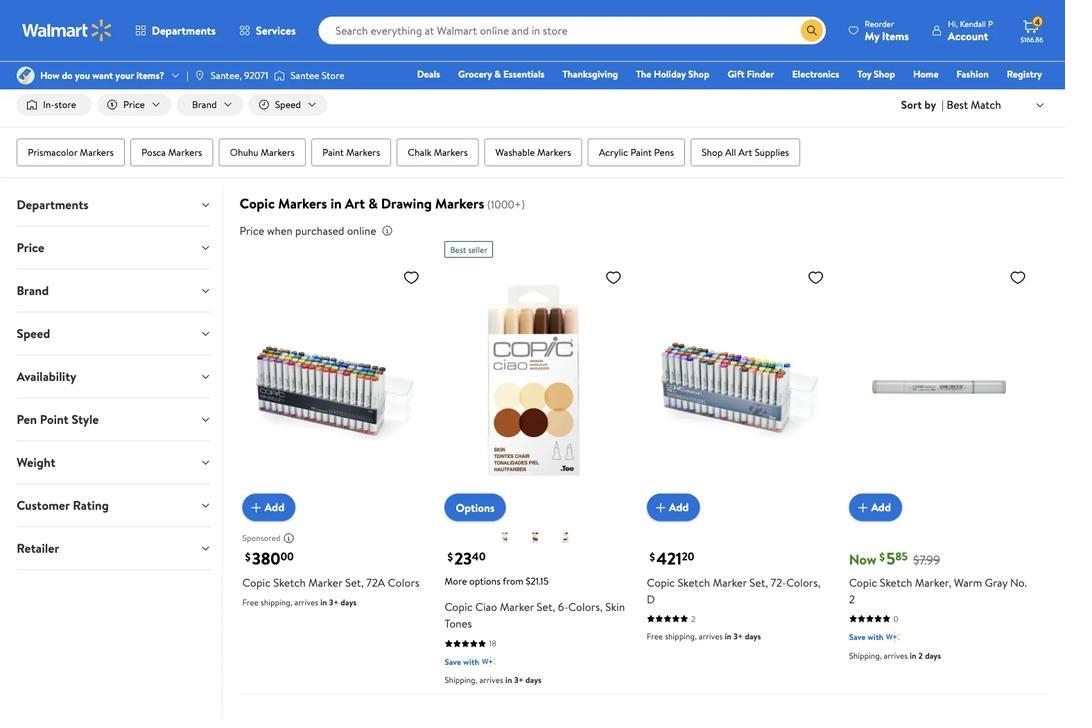 Task type: vqa. For each thing, say whether or not it's contained in the screenshot.
third the $ from right
yes



Task type: locate. For each thing, give the bounding box(es) containing it.
2 vertical spatial 3+
[[514, 675, 524, 687]]

paint
[[323, 146, 344, 159], [631, 146, 652, 159]]

art right all
[[739, 146, 753, 159]]

2 horizontal spatial price
[[240, 223, 264, 239]]

3+ inside the "copic sketch marker set, 72a colors free shipping, arrives in 3+ days"
[[329, 597, 339, 608]]

1 vertical spatial shipping,
[[445, 675, 478, 687]]

sponsored
[[997, 53, 1035, 65], [242, 533, 281, 544]]

/ right art supplies link
[[175, 19, 179, 32]]

with for leftmost walmart plus image
[[463, 656, 479, 668]]

markers inside "posca markers" link
[[168, 146, 202, 159]]

3 $ from the left
[[650, 550, 655, 565]]

colors, for 72-
[[786, 575, 821, 590]]

1 vertical spatial walmart plus image
[[482, 655, 496, 669]]

add button up 5
[[849, 494, 902, 522]]

departments button up price tab
[[6, 184, 222, 226]]

$ inside $ 421 20
[[650, 550, 655, 565]]

0 vertical spatial colors,
[[786, 575, 821, 590]]

copic up the when
[[240, 194, 275, 213]]

sketch down 5
[[880, 575, 912, 590]]

1 horizontal spatial sketch
[[678, 575, 710, 590]]

2 add to cart image from the left
[[652, 500, 669, 516]]

add to cart image up 421
[[652, 500, 669, 516]]

free down d
[[647, 631, 663, 642]]

brights image
[[497, 529, 513, 546]]

walmart plus image up shipping, arrives in 2 days
[[886, 631, 900, 645]]

1 horizontal spatial  image
[[274, 69, 285, 83]]

shop left all
[[702, 146, 723, 159]]

save with up shipping, arrives in 3+ days
[[445, 656, 479, 668]]

0 vertical spatial best
[[947, 97, 968, 112]]

0 horizontal spatial 2
[[691, 613, 696, 625]]

0 horizontal spatial  image
[[17, 67, 35, 85]]

copic inside the "copic sketch marker set, 72a colors free shipping, arrives in 3+ days"
[[242, 575, 271, 590]]

copic ciao marker set, 6-colors, skin tones image
[[445, 264, 627, 511]]

3 add button from the left
[[849, 494, 902, 522]]

markers inside prismacolor markers link
[[80, 146, 114, 159]]

weight button
[[6, 442, 222, 484]]

services button
[[228, 14, 308, 47]]

speed button up "availability" tab
[[6, 313, 222, 355]]

free down 380
[[242, 597, 259, 608]]

marker inside the "copic sketch marker set, 72a colors free shipping, arrives in 3+ days"
[[308, 575, 342, 590]]

0 horizontal spatial departments
[[17, 196, 88, 214]]

add to favorites list, copic sketch marker, warm gray no. 2 image
[[1010, 269, 1026, 286]]

shop all art supplies
[[702, 146, 789, 159]]

speed up availability
[[17, 325, 50, 343]]

0 vertical spatial brand button
[[177, 94, 243, 116]]

add button up $ 421 20
[[647, 494, 700, 522]]

brand
[[192, 98, 217, 111], [17, 282, 49, 300]]

2 horizontal spatial marker
[[713, 575, 747, 590]]

72a
[[366, 575, 385, 590]]

1 add from the left
[[265, 500, 284, 515]]

essentials
[[503, 67, 545, 81]]

| right "items?"
[[187, 69, 189, 82]]

my
[[865, 28, 880, 43]]

departments tab
[[6, 184, 222, 226]]

1 vertical spatial colors,
[[568, 600, 603, 615]]

92071
[[244, 69, 268, 82]]

add button up ad disclaimer and feedback for ingridsponsoredproducts icon
[[242, 494, 296, 522]]

/ left copic markers link
[[286, 19, 290, 32]]

speed button down santee
[[249, 94, 327, 116]]

markers right the chalk
[[434, 146, 468, 159]]

walmart+ link
[[995, 86, 1049, 101]]

departments up "items?"
[[152, 23, 216, 38]]

ohuhu
[[230, 146, 258, 159]]

/ right sewing at the top left
[[110, 19, 113, 32]]

sponsored up registry
[[997, 53, 1035, 65]]

1 vertical spatial 2
[[691, 613, 696, 625]]

marker
[[308, 575, 342, 590], [713, 575, 747, 590], [500, 600, 534, 615]]

with up shipping, arrives in 2 days
[[868, 632, 884, 644]]

one
[[936, 87, 957, 100]]

markers inside ohuhu markers link
[[261, 146, 295, 159]]

1 horizontal spatial supplies
[[755, 146, 789, 159]]

0 vertical spatial 3+
[[329, 597, 339, 608]]

the holiday shop link
[[630, 67, 716, 81]]

save
[[849, 632, 866, 644], [445, 656, 461, 668]]

you
[[75, 69, 90, 82]]

set, inside 'copic sketch marker set, 72-colors, d'
[[750, 575, 768, 590]]

markers for copic
[[278, 194, 327, 213]]

save with up shipping, arrives in 2 days
[[849, 632, 884, 644]]

finder
[[747, 67, 774, 81]]

 image
[[17, 67, 35, 85], [274, 69, 285, 83]]

0 horizontal spatial paint
[[323, 146, 344, 159]]

fashion
[[957, 67, 989, 81]]

marker down from
[[500, 600, 534, 615]]

1 $ from the left
[[245, 550, 251, 565]]

 image for santee store
[[274, 69, 285, 83]]

0 vertical spatial speed
[[275, 98, 301, 111]]

 image for how do you want your items?
[[17, 67, 35, 85]]

0 vertical spatial price button
[[97, 94, 171, 116]]

2 horizontal spatial set,
[[750, 575, 768, 590]]

markers right ohuhu on the top
[[261, 146, 295, 159]]

markers inside chalk markers link
[[434, 146, 468, 159]]

1 vertical spatial supplies
[[755, 146, 789, 159]]

1 horizontal spatial shipping,
[[665, 631, 697, 642]]

copic ciao marker set, 6-colors, skin tones
[[445, 600, 625, 632]]

1 sketch from the left
[[273, 575, 306, 590]]

save with for topmost walmart plus image
[[849, 632, 884, 644]]

speed inside the sort and filter section element
[[275, 98, 301, 111]]

0 vertical spatial 2
[[849, 592, 855, 607]]

pen point style
[[17, 411, 99, 429]]

2
[[849, 592, 855, 607], [691, 613, 696, 625], [919, 650, 923, 662]]

0
[[894, 613, 899, 625]]

arts crafts & sewing link
[[17, 19, 104, 32]]

2 vertical spatial price
[[17, 239, 44, 257]]

brand button down santee,
[[177, 94, 243, 116]]

1 vertical spatial brand
[[17, 282, 49, 300]]

best left seller
[[450, 244, 466, 256]]

marker for 72a
[[308, 575, 342, 590]]

options
[[469, 575, 501, 588]]

1 horizontal spatial add to cart image
[[652, 500, 669, 516]]

add up 5
[[871, 500, 891, 515]]

items?
[[136, 69, 164, 82]]

2 add button from the left
[[647, 494, 700, 522]]

copic up d
[[647, 575, 675, 590]]

days inside the "copic sketch marker set, 72a colors free shipping, arrives in 3+ days"
[[340, 597, 357, 608]]

ohuhu markers link
[[219, 139, 306, 167]]

$ inside $ 23 40
[[447, 550, 453, 565]]

sketch for d
[[678, 575, 710, 590]]

brand button inside the sort and filter section element
[[177, 94, 243, 116]]

add to cart image
[[248, 500, 265, 516], [652, 500, 669, 516], [855, 500, 871, 516]]

departments button up "items?"
[[123, 14, 228, 47]]

shipping, for shipping, arrives in 3+ days
[[445, 675, 478, 687]]

1 horizontal spatial |
[[942, 97, 944, 112]]

0 vertical spatial departments button
[[123, 14, 228, 47]]

0 vertical spatial departments
[[152, 23, 216, 38]]

marker inside copic ciao marker set, 6-colors, skin tones
[[500, 600, 534, 615]]

1 vertical spatial speed button
[[6, 313, 222, 355]]

supplies up "items?"
[[135, 19, 169, 32]]

speed down santee
[[275, 98, 301, 111]]

1 add to cart image from the left
[[248, 500, 265, 516]]

copic for d
[[647, 575, 675, 590]]

hi, kendall p account
[[948, 18, 993, 43]]

380
[[252, 547, 280, 571]]

in for 3+
[[505, 675, 512, 687]]

copic up tones
[[445, 600, 473, 615]]

0 horizontal spatial colors,
[[568, 600, 603, 615]]

0 horizontal spatial shipping,
[[261, 597, 292, 608]]

0 horizontal spatial free
[[242, 597, 259, 608]]

with for topmost walmart plus image
[[868, 632, 884, 644]]

0 horizontal spatial supplies
[[135, 19, 169, 32]]

1 horizontal spatial departments
[[152, 23, 216, 38]]

marker for 6-
[[500, 600, 534, 615]]

2 horizontal spatial 3+
[[734, 631, 743, 642]]

1 horizontal spatial add
[[669, 500, 689, 515]]

0 vertical spatial free
[[242, 597, 259, 608]]

copic down 380
[[242, 575, 271, 590]]

0 vertical spatial drawing
[[209, 19, 244, 32]]

with up shipping, arrives in 3+ days
[[463, 656, 479, 668]]

& right art supplies link
[[200, 19, 207, 32]]

registry
[[1007, 67, 1042, 81]]

sponsored up 380
[[242, 533, 281, 544]]

ad disclaimer and feedback for skylinedisplayad image
[[1038, 53, 1049, 64]]

1 horizontal spatial 2
[[849, 592, 855, 607]]

& right crafts
[[65, 19, 72, 32]]

1 horizontal spatial save with
[[849, 632, 884, 644]]

& up online in the top left of the page
[[368, 194, 378, 213]]

departments
[[152, 23, 216, 38], [17, 196, 88, 214]]

save up shipping, arrives in 2 days
[[849, 632, 866, 644]]

shipping, inside the "copic sketch marker set, 72a colors free shipping, arrives in 3+ days"
[[261, 597, 292, 608]]

days
[[340, 597, 357, 608], [745, 631, 761, 642], [925, 650, 941, 662], [526, 675, 542, 687]]

1 horizontal spatial shipping,
[[849, 650, 882, 662]]

price button
[[97, 94, 171, 116], [6, 227, 222, 269]]

$ left 421
[[650, 550, 655, 565]]

$ inside $ 380 00
[[245, 550, 251, 565]]

1 vertical spatial drawing
[[381, 194, 432, 213]]

point
[[40, 411, 69, 429]]

0 horizontal spatial sketch
[[273, 575, 306, 590]]

3 sketch from the left
[[880, 575, 912, 590]]

1 horizontal spatial with
[[868, 632, 884, 644]]

0 vertical spatial save with
[[849, 632, 884, 644]]

markers right prismacolor
[[80, 146, 114, 159]]

markers for washable
[[537, 146, 571, 159]]

1 horizontal spatial /
[[175, 19, 179, 32]]

4 $ from the left
[[880, 550, 885, 565]]

washable markers link
[[484, 139, 582, 167]]

1 vertical spatial |
[[942, 97, 944, 112]]

$7.99
[[913, 552, 940, 569]]

arts crafts & sewing / art supplies / art & drawing markers / copic markers
[[17, 19, 356, 32]]

supplies right all
[[755, 146, 789, 159]]

1 horizontal spatial save
[[849, 632, 866, 644]]

2 vertical spatial 2
[[919, 650, 923, 662]]

1 vertical spatial shipping,
[[665, 631, 697, 642]]

markers up price when purchased online
[[278, 194, 327, 213]]

when
[[267, 223, 293, 239]]

/
[[110, 19, 113, 32], [175, 19, 179, 32], [286, 19, 290, 32]]

sketch down 20
[[678, 575, 710, 590]]

0 horizontal spatial add
[[265, 500, 284, 515]]

marker left "72-"
[[713, 575, 747, 590]]

toy shop link
[[851, 67, 902, 81]]

0 vertical spatial price
[[123, 98, 145, 111]]

0 vertical spatial shipping,
[[849, 650, 882, 662]]

3 add from the left
[[871, 500, 891, 515]]

price button inside the sort and filter section element
[[97, 94, 171, 116]]

walmart+
[[1001, 87, 1042, 100]]

2 horizontal spatial sketch
[[880, 575, 912, 590]]

$ left 23
[[447, 550, 453, 565]]

0 vertical spatial with
[[868, 632, 884, 644]]

$ left 5
[[880, 550, 885, 565]]

sketch for free
[[273, 575, 306, 590]]

departments inside tab
[[17, 196, 88, 214]]

0 vertical spatial shipping,
[[261, 597, 292, 608]]

0 horizontal spatial speed
[[17, 325, 50, 343]]

copic down now
[[849, 575, 877, 590]]

free
[[242, 597, 259, 608], [647, 631, 663, 642]]

1 horizontal spatial best
[[947, 97, 968, 112]]

2 horizontal spatial add to cart image
[[855, 500, 871, 516]]

 image right "92071"
[[274, 69, 285, 83]]

walmart plus image
[[886, 631, 900, 645], [482, 655, 496, 669]]

add button
[[242, 494, 296, 522], [647, 494, 700, 522], [849, 494, 902, 522]]

price button up brand tab
[[6, 227, 222, 269]]

colors, inside 'copic sketch marker set, 72-colors, d'
[[786, 575, 821, 590]]

markers left '(1000+)'
[[435, 194, 484, 213]]

1 add button from the left
[[242, 494, 296, 522]]

price inside price tab
[[17, 239, 44, 257]]

search icon image
[[807, 25, 818, 36]]

speed
[[275, 98, 301, 111], [17, 325, 50, 343]]

 image left how
[[17, 67, 35, 85]]

add up 20
[[669, 500, 689, 515]]

sketch inside 'copic sketch marker set, 72-colors, d'
[[678, 575, 710, 590]]

0 horizontal spatial with
[[463, 656, 479, 668]]

markers right posca at the top of page
[[168, 146, 202, 159]]

0 horizontal spatial save with
[[445, 656, 479, 668]]

save down tones
[[445, 656, 461, 668]]

1 horizontal spatial sponsored
[[997, 53, 1035, 65]]

markers
[[246, 19, 280, 32], [322, 19, 356, 32], [80, 146, 114, 159], [168, 146, 202, 159], [261, 146, 295, 159], [346, 146, 380, 159], [434, 146, 468, 159], [537, 146, 571, 159], [278, 194, 327, 213], [435, 194, 484, 213]]

add
[[265, 500, 284, 515], [669, 500, 689, 515], [871, 500, 891, 515]]

sketch
[[273, 575, 306, 590], [678, 575, 710, 590], [880, 575, 912, 590]]

| right by
[[942, 97, 944, 112]]

1 vertical spatial best
[[450, 244, 466, 256]]

drawing left services on the left top
[[209, 19, 244, 32]]

0 vertical spatial walmart plus image
[[886, 631, 900, 645]]

markers up copic markers in art & drawing markers (1000+)
[[346, 146, 380, 159]]

in inside the "copic sketch marker set, 72a colors free shipping, arrives in 3+ days"
[[320, 597, 327, 608]]

2 $ from the left
[[447, 550, 453, 565]]

deals
[[417, 67, 440, 81]]

add button for 380
[[242, 494, 296, 522]]

no.
[[1010, 575, 1027, 590]]

store
[[54, 98, 76, 111]]

add to cart image up 380
[[248, 500, 265, 516]]

brand button down price tab
[[6, 270, 222, 312]]

markers inside paint markers link
[[346, 146, 380, 159]]

3 / from the left
[[286, 19, 290, 32]]

1 vertical spatial sponsored
[[242, 533, 281, 544]]

best seller
[[450, 244, 488, 256]]

0 vertical spatial brand
[[192, 98, 217, 111]]

walmart plus image down 18
[[482, 655, 496, 669]]

markers up store
[[322, 19, 356, 32]]

copic inside copic ciao marker set, 6-colors, skin tones
[[445, 600, 473, 615]]

customer rating tab
[[6, 485, 222, 527]]

best match button
[[944, 96, 1049, 114]]

sketch down 00 on the bottom left of page
[[273, 575, 306, 590]]

reorder
[[865, 18, 894, 29]]

markers inside the washable markers link
[[537, 146, 571, 159]]

in
[[331, 194, 342, 213], [320, 597, 327, 608], [725, 631, 732, 642], [910, 650, 917, 662], [505, 675, 512, 687]]

copic
[[295, 19, 320, 32], [240, 194, 275, 213], [242, 575, 271, 590], [647, 575, 675, 590], [849, 575, 877, 590], [445, 600, 473, 615]]

0 horizontal spatial best
[[450, 244, 466, 256]]

sponsored for ad disclaimer and feedback for ingridsponsoredproducts icon
[[242, 533, 281, 544]]

1 horizontal spatial marker
[[500, 600, 534, 615]]

copic inside 'copic sketch marker set, 72-colors, d'
[[647, 575, 675, 590]]

0 vertical spatial sponsored
[[997, 53, 1035, 65]]

price button down your
[[97, 94, 171, 116]]

debit
[[959, 87, 983, 100]]

best inside popup button
[[947, 97, 968, 112]]

sort by |
[[901, 97, 944, 112]]

1 horizontal spatial walmart plus image
[[886, 631, 900, 645]]

add for 380
[[265, 500, 284, 515]]

shipping,
[[849, 650, 882, 662], [445, 675, 478, 687]]

drawing up the legal information icon
[[381, 194, 432, 213]]

1 horizontal spatial speed
[[275, 98, 301, 111]]

how
[[40, 69, 60, 82]]

set, left "72-"
[[750, 575, 768, 590]]

add to favorites list, copic ciao marker set, 6-colors, skin tones image
[[605, 269, 622, 286]]

$ left 380
[[245, 550, 251, 565]]

add to cart image up now
[[855, 500, 871, 516]]

1 horizontal spatial brand
[[192, 98, 217, 111]]

1 vertical spatial save with
[[445, 656, 479, 668]]

add to favorites list, copic sketch marker set, 72a colors image
[[403, 269, 420, 286]]

set, inside copic ciao marker set, 6-colors, skin tones
[[537, 600, 555, 615]]

set, left 6-
[[537, 600, 555, 615]]

sewing
[[74, 19, 104, 32]]

chalk
[[408, 146, 432, 159]]

2 add from the left
[[669, 500, 689, 515]]

prismacolor markers link
[[17, 139, 125, 167]]

$166.86
[[1021, 35, 1043, 44]]

art right art supplies link
[[184, 19, 198, 32]]

add up ad disclaimer and feedback for ingridsponsoredproducts icon
[[265, 500, 284, 515]]

markers right washable
[[537, 146, 571, 159]]

price inside the sort and filter section element
[[123, 98, 145, 111]]

2 horizontal spatial /
[[286, 19, 290, 32]]

2 sketch from the left
[[678, 575, 710, 590]]

acrylic paint pens link
[[588, 139, 685, 167]]

departments down prismacolor
[[17, 196, 88, 214]]

0 horizontal spatial shipping,
[[445, 675, 478, 687]]

1 horizontal spatial paint
[[631, 146, 652, 159]]

1 horizontal spatial 3+
[[514, 675, 524, 687]]

purchased
[[295, 223, 344, 239]]

0 horizontal spatial /
[[110, 19, 113, 32]]

0 horizontal spatial add to cart image
[[248, 500, 265, 516]]

pen point style tab
[[6, 399, 222, 441]]

marker inside 'copic sketch marker set, 72-colors, d'
[[713, 575, 747, 590]]

best right by
[[947, 97, 968, 112]]

0 vertical spatial save
[[849, 632, 866, 644]]

2 horizontal spatial 2
[[919, 650, 923, 662]]

set, left 72a
[[345, 575, 364, 590]]

sketch inside the "copic sketch marker set, 72a colors free shipping, arrives in 3+ days"
[[273, 575, 306, 590]]

 image
[[194, 70, 205, 81]]

colors, inside copic ciao marker set, 6-colors, skin tones
[[568, 600, 603, 615]]

2 horizontal spatial add button
[[849, 494, 902, 522]]

00
[[280, 550, 294, 565]]

walmart image
[[22, 19, 112, 42]]

1 vertical spatial price button
[[6, 227, 222, 269]]

chalk markers
[[408, 146, 468, 159]]

1 horizontal spatial speed button
[[249, 94, 327, 116]]

santee,
[[211, 69, 242, 82]]

warm
[[954, 575, 982, 590]]

1 paint from the left
[[323, 146, 344, 159]]

0 horizontal spatial marker
[[308, 575, 342, 590]]

0 horizontal spatial |
[[187, 69, 189, 82]]

0 horizontal spatial price
[[17, 239, 44, 257]]

sketch inside the 'now $ 5 85 $7.99 copic sketch marker, warm gray no. 2'
[[880, 575, 912, 590]]

add for 421
[[669, 500, 689, 515]]

0 horizontal spatial sponsored
[[242, 533, 281, 544]]

2 inside the 'now $ 5 85 $7.99 copic sketch marker, warm gray no. 2'
[[849, 592, 855, 607]]

marker left 72a
[[308, 575, 342, 590]]

set, inside the "copic sketch marker set, 72a colors free shipping, arrives in 3+ days"
[[345, 575, 364, 590]]

shipping,
[[261, 597, 292, 608], [665, 631, 697, 642]]



Task type: describe. For each thing, give the bounding box(es) containing it.
copic sketch marker set, 72a colors image
[[242, 264, 425, 511]]

more options from $21.15
[[445, 575, 549, 588]]

0 vertical spatial |
[[187, 69, 189, 82]]

$ 23 40
[[447, 547, 486, 571]]

washable
[[496, 146, 535, 159]]

hi,
[[948, 18, 958, 29]]

copic for markers
[[240, 194, 275, 213]]

weight tab
[[6, 442, 222, 484]]

home link
[[907, 67, 945, 81]]

1 vertical spatial departments button
[[6, 184, 222, 226]]

set, for 6-
[[537, 600, 555, 615]]

style
[[72, 411, 99, 429]]

art up online in the top left of the page
[[345, 194, 365, 213]]

availability
[[17, 368, 76, 386]]

arts
[[17, 19, 34, 32]]

santee store
[[291, 69, 345, 82]]

gift finder link
[[721, 67, 781, 81]]

shop all art supplies link
[[691, 139, 800, 167]]

1 horizontal spatial drawing
[[381, 194, 432, 213]]

6-
[[558, 600, 568, 615]]

paint markers link
[[311, 139, 391, 167]]

kendall
[[960, 18, 986, 29]]

| inside the sort and filter section element
[[942, 97, 944, 112]]

toy
[[858, 67, 872, 81]]

save with for leftmost walmart plus image
[[445, 656, 479, 668]]

rating
[[73, 497, 109, 515]]

0 horizontal spatial walmart plus image
[[482, 655, 496, 669]]

options
[[456, 500, 495, 516]]

primary image
[[527, 529, 544, 546]]

grocery
[[458, 67, 492, 81]]

brand inside brand tab
[[17, 282, 49, 300]]

d
[[647, 592, 655, 607]]

copic sketch marker set, 72-colors, d image
[[647, 264, 830, 511]]

skin image
[[558, 529, 574, 546]]

deals link
[[411, 67, 447, 81]]

best for best match
[[947, 97, 968, 112]]

electronics
[[792, 67, 839, 81]]

3 add to cart image from the left
[[855, 500, 871, 516]]

holiday
[[654, 67, 686, 81]]

services
[[256, 23, 296, 38]]

1 / from the left
[[110, 19, 113, 32]]

0 horizontal spatial speed button
[[6, 313, 222, 355]]

paint markers
[[323, 146, 380, 159]]

1 vertical spatial 3+
[[734, 631, 743, 642]]

sort
[[901, 97, 922, 112]]

add to favorites list, copic sketch marker set, 72-colors, d image
[[808, 269, 824, 286]]

40
[[472, 550, 486, 565]]

price tab
[[6, 227, 222, 269]]

markers for ohuhu
[[261, 146, 295, 159]]

sponsored for ad disclaimer and feedback for skylinedisplayad image
[[997, 53, 1035, 65]]

registry one debit
[[936, 67, 1042, 100]]

free inside the "copic sketch marker set, 72a colors free shipping, arrives in 3+ days"
[[242, 597, 259, 608]]

brand inside the sort and filter section element
[[192, 98, 217, 111]]

copic for free
[[242, 575, 271, 590]]

markers for posca
[[168, 146, 202, 159]]

markers for chalk
[[434, 146, 468, 159]]

5
[[886, 547, 895, 571]]

online
[[347, 223, 376, 239]]

2 / from the left
[[175, 19, 179, 32]]

& right grocery
[[494, 67, 501, 81]]

0 horizontal spatial drawing
[[209, 19, 244, 32]]

retailer tab
[[6, 528, 222, 570]]

in for 2
[[910, 650, 917, 662]]

tones
[[445, 616, 472, 632]]

santee
[[291, 69, 319, 82]]

colors
[[388, 575, 420, 590]]

marker for 72-
[[713, 575, 747, 590]]

price when purchased online
[[240, 223, 376, 239]]

shipping, arrives in 3+ days
[[445, 675, 542, 687]]

options link
[[445, 494, 506, 522]]

1 vertical spatial price
[[240, 223, 264, 239]]

best for best seller
[[450, 244, 466, 256]]

chalk markers link
[[397, 139, 479, 167]]

shipping, for shipping, arrives in 2 days
[[849, 650, 882, 662]]

set, for 72a
[[345, 575, 364, 590]]

20
[[682, 550, 694, 565]]

one debit link
[[930, 86, 989, 101]]

availability tab
[[6, 356, 222, 398]]

add to cart image for 380
[[248, 500, 265, 516]]

legal information image
[[382, 225, 393, 237]]

want
[[92, 69, 113, 82]]

seller
[[468, 244, 488, 256]]

brand tab
[[6, 270, 222, 312]]

match
[[971, 97, 1001, 112]]

speed tab
[[6, 313, 222, 355]]

toy shop
[[858, 67, 895, 81]]

posca markers link
[[130, 139, 213, 167]]

now $ 5 85 $7.99 copic sketch marker, warm gray no. 2
[[849, 547, 1027, 607]]

crafts
[[37, 19, 63, 32]]

copic sketch marker set, 72-colors, d
[[647, 575, 821, 607]]

pen point style button
[[6, 399, 222, 441]]

arrives inside the "copic sketch marker set, 72a colors free shipping, arrives in 3+ days"
[[294, 597, 318, 608]]

in-store button
[[17, 94, 91, 116]]

do
[[62, 69, 73, 82]]

1 vertical spatial brand button
[[6, 270, 222, 312]]

copic sketch marker set, 72a colors free shipping, arrives in 3+ days
[[242, 575, 420, 608]]

fashion link
[[951, 67, 995, 81]]

2 paint from the left
[[631, 146, 652, 159]]

copic markers in art & drawing markers (1000+)
[[240, 194, 525, 213]]

$ for 23
[[447, 550, 453, 565]]

set, for 72-
[[750, 575, 768, 590]]

0 horizontal spatial save
[[445, 656, 461, 668]]

0 vertical spatial speed button
[[249, 94, 327, 116]]

shop right toy
[[874, 67, 895, 81]]

thanksgiving
[[563, 67, 618, 81]]

marker,
[[915, 575, 952, 590]]

copic sketch marker, warm gray no. 2 image
[[849, 264, 1032, 511]]

in for art
[[331, 194, 342, 213]]

shipping, arrives in 2 days
[[849, 650, 941, 662]]

copic up santee
[[295, 19, 320, 32]]

add to cart image for 421
[[652, 500, 669, 516]]

markers up "92071"
[[246, 19, 280, 32]]

registry link
[[1001, 67, 1049, 81]]

in-store
[[43, 98, 76, 111]]

store
[[322, 69, 345, 82]]

reorder my items
[[865, 18, 909, 43]]

customer rating button
[[6, 485, 222, 527]]

skin
[[605, 600, 625, 615]]

1 horizontal spatial free
[[647, 631, 663, 642]]

$ for 380
[[245, 550, 251, 565]]

$ for 421
[[650, 550, 655, 565]]

washable markers
[[496, 146, 571, 159]]

electronics link
[[786, 67, 846, 81]]

all
[[725, 146, 736, 159]]

grocery & essentials
[[458, 67, 545, 81]]

art right sewing at the top left
[[119, 19, 133, 32]]

pens
[[654, 146, 674, 159]]

colors, for 6-
[[568, 600, 603, 615]]

ad disclaimer and feedback for ingridsponsoredproducts image
[[283, 533, 294, 544]]

art supplies link
[[119, 19, 169, 32]]

add button for 421
[[647, 494, 700, 522]]

Search search field
[[319, 17, 826, 44]]

Walmart Site-Wide search field
[[319, 17, 826, 44]]

85
[[895, 550, 908, 565]]

speed inside tab
[[17, 325, 50, 343]]

the holiday shop
[[636, 67, 710, 81]]

gift
[[728, 67, 745, 81]]

shop right holiday
[[688, 67, 710, 81]]

how do you want your items?
[[40, 69, 164, 82]]

art inside shop all art supplies link
[[739, 146, 753, 159]]

copic inside the 'now $ 5 85 $7.99 copic sketch marker, warm gray no. 2'
[[849, 575, 877, 590]]

markers for paint
[[346, 146, 380, 159]]

gift finder
[[728, 67, 774, 81]]

(1000+)
[[487, 197, 525, 212]]

sort and filter section element
[[0, 83, 1065, 127]]

$ inside the 'now $ 5 85 $7.99 copic sketch marker, warm gray no. 2'
[[880, 550, 885, 565]]

$ 380 00
[[245, 547, 294, 571]]

copic markers link
[[295, 19, 356, 32]]

grocery & essentials link
[[452, 67, 551, 81]]

santee, 92071
[[211, 69, 268, 82]]

markers for prismacolor
[[80, 146, 114, 159]]

0 vertical spatial supplies
[[135, 19, 169, 32]]

ciao
[[475, 600, 497, 615]]

gray
[[985, 575, 1008, 590]]

copic for skin
[[445, 600, 473, 615]]

421
[[657, 547, 682, 571]]

18
[[489, 638, 496, 650]]



